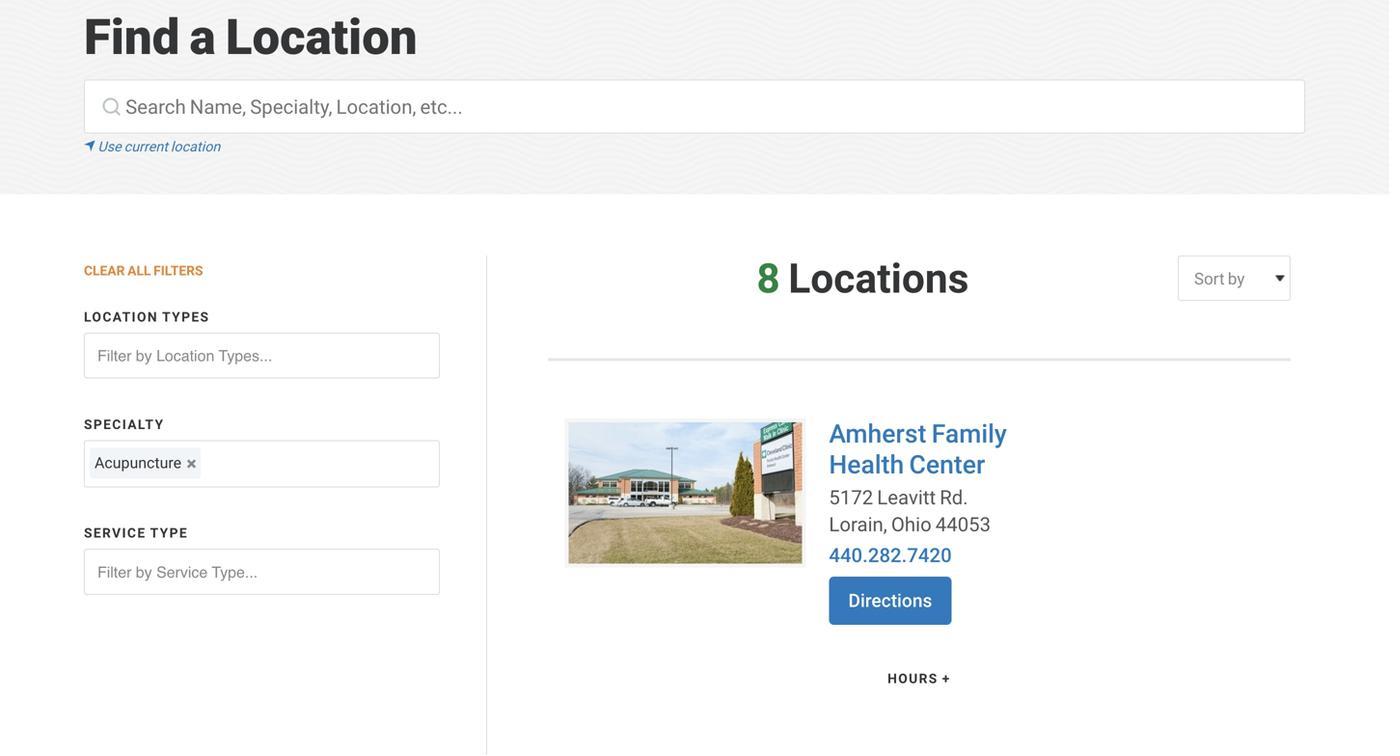 Task type: vqa. For each thing, say whether or not it's contained in the screenshot.
the 'about'
no



Task type: describe. For each thing, give the bounding box(es) containing it.
clear
[[84, 263, 125, 280]]

ohio
[[891, 512, 932, 537]]

location
[[171, 138, 220, 156]]

440.282.7420 link
[[829, 542, 1076, 569]]

rd.
[[940, 485, 968, 510]]

find a location
[[84, 6, 417, 67]]

use current location icon image
[[84, 141, 95, 152]]

family
[[932, 418, 1007, 450]]

health
[[829, 448, 904, 481]]

clear all filters
[[84, 263, 203, 280]]

locations
[[789, 253, 969, 304]]

service
[[84, 525, 146, 542]]

8
[[757, 253, 780, 304]]

type
[[150, 525, 188, 542]]

types
[[162, 309, 210, 326]]

5172
[[829, 485, 873, 510]]

all
[[128, 263, 151, 280]]

center
[[909, 448, 985, 481]]

location types
[[84, 309, 210, 326]]

a
[[190, 6, 216, 67]]

directions
[[849, 590, 932, 612]]

amherst family health center link
[[829, 418, 1007, 481]]

service type
[[84, 525, 188, 542]]

clear all filters link
[[84, 256, 440, 287]]

filters
[[154, 263, 203, 280]]

44053
[[936, 512, 991, 537]]

1 vertical spatial location
[[84, 309, 158, 326]]



Task type: locate. For each thing, give the bounding box(es) containing it.
current
[[124, 138, 168, 156]]

hours link
[[533, 660, 1305, 702]]

0 horizontal spatial location
[[84, 309, 158, 326]]

amherst family health center image
[[565, 419, 806, 568]]

use current location link
[[84, 137, 1305, 157]]

use
[[98, 138, 121, 156]]

hours
[[888, 670, 938, 687]]

specialty
[[84, 416, 164, 433]]

amherst family health center 5172 leavitt rd. lorain, ohio 44053 440.282.7420
[[829, 418, 1007, 568]]

location
[[226, 6, 417, 67], [84, 309, 158, 326]]

None text field
[[90, 335, 434, 377], [90, 551, 434, 593], [90, 335, 434, 377], [90, 551, 434, 593]]

acupuncture
[[95, 453, 181, 473]]

find
[[84, 6, 180, 67]]

lorain,
[[829, 512, 887, 537]]

Search Name, Specialty, Location, etc... search field
[[84, 80, 1305, 134]]

use current location
[[95, 138, 220, 156]]

leavitt
[[877, 485, 936, 510]]

440.282.7420
[[829, 543, 952, 568]]

1 horizontal spatial location
[[226, 6, 417, 67]]

directions link
[[829, 577, 952, 625]]

amherst
[[829, 418, 927, 450]]

8 locations
[[757, 253, 969, 304]]

0 vertical spatial location
[[226, 6, 417, 67]]



